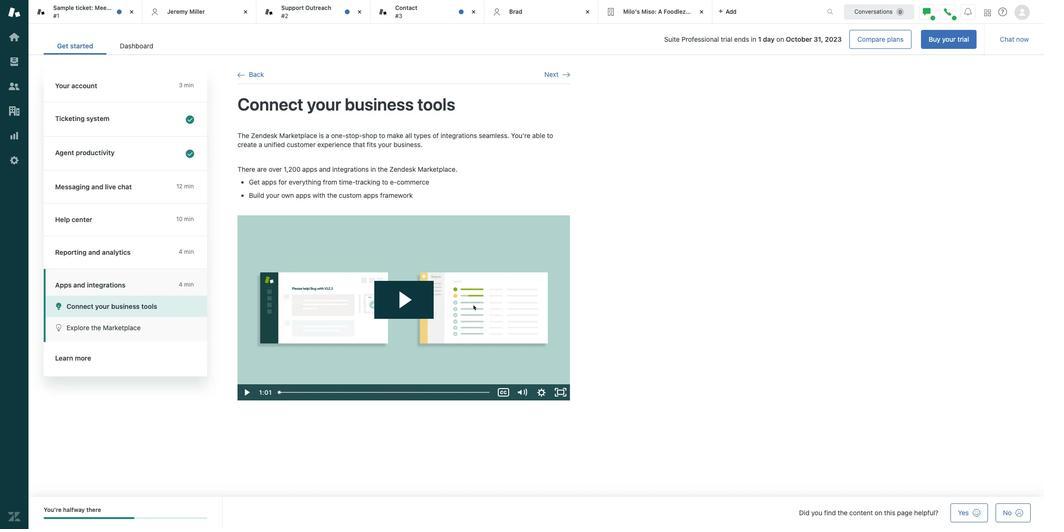Task type: vqa. For each thing, say whether or not it's contained in the screenshot.
YES BUTTON
yes



Task type: describe. For each thing, give the bounding box(es) containing it.
jeremy
[[167, 8, 188, 15]]

customers image
[[8, 80, 20, 93]]

analytics
[[102, 249, 131, 257]]

get started
[[57, 42, 93, 50]]

business.
[[394, 141, 423, 149]]

marketplace for zendesk
[[279, 131, 317, 140]]

explore
[[67, 324, 89, 332]]

add button
[[713, 0, 743, 23]]

footer containing did you find the content on this page helpful?
[[29, 498, 1045, 530]]

the inside button
[[91, 324, 101, 332]]

build your own apps with the custom apps framework
[[249, 192, 413, 200]]

agent productivity
[[55, 149, 115, 157]]

miso:
[[642, 8, 657, 15]]

1
[[759, 35, 762, 43]]

ends
[[735, 35, 750, 43]]

day
[[763, 35, 775, 43]]

time-
[[339, 178, 356, 186]]

12
[[177, 183, 183, 190]]

over
[[269, 165, 282, 173]]

there are over 1,200 apps and integrations in the zendesk marketplace.
[[238, 165, 458, 173]]

on inside "section"
[[777, 35, 785, 43]]

buy
[[929, 35, 941, 43]]

your account
[[55, 82, 97, 90]]

explore the marketplace
[[67, 324, 141, 332]]

0 horizontal spatial a
[[259, 141, 262, 149]]

meet
[[95, 4, 109, 11]]

marketplace.
[[418, 165, 458, 173]]

chat now
[[1001, 35, 1029, 43]]

get help image
[[999, 8, 1008, 16]]

marketplace for the
[[103, 324, 141, 332]]

1 horizontal spatial zendesk
[[390, 165, 416, 173]]

video element
[[238, 216, 570, 401]]

your inside the zendesk marketplace is a one-stop-shop to make all types of integrations seamless. you're able to create a unified customer experience that fits your business.
[[378, 141, 392, 149]]

a
[[658, 8, 663, 15]]

apps down everything
[[296, 192, 311, 200]]

customer
[[287, 141, 316, 149]]

zendesk inside the zendesk marketplace is a one-stop-shop to make all types of integrations seamless. you're able to create a unified customer experience that fits your business.
[[251, 131, 278, 140]]

all
[[405, 131, 412, 140]]

professional
[[682, 35, 719, 43]]

ticketing system
[[55, 115, 110, 123]]

reporting image
[[8, 130, 20, 142]]

yes button
[[951, 504, 988, 523]]

min for help center
[[184, 216, 194, 223]]

to left e-
[[382, 178, 388, 186]]

jeremy miller tab
[[143, 0, 257, 24]]

reporting
[[55, 249, 87, 257]]

with
[[313, 192, 326, 200]]

section containing suite professional trial ends in
[[174, 30, 977, 49]]

fits
[[367, 141, 377, 149]]

milo's miso: a foodlez subsidiary tab
[[599, 0, 717, 24]]

close image inside milo's miso: a foodlez subsidiary "tab"
[[697, 7, 707, 17]]

next
[[545, 70, 559, 78]]

0 vertical spatial a
[[326, 131, 329, 140]]

you're halfway there
[[44, 507, 101, 514]]

your left own
[[266, 192, 280, 200]]

back button
[[238, 70, 264, 79]]

4 for apps and integrations
[[179, 281, 183, 288]]

sample ticket: meet the ticket #1
[[53, 4, 137, 19]]

is
[[319, 131, 324, 140]]

and for apps and integrations
[[73, 281, 85, 289]]

make
[[387, 131, 404, 140]]

help
[[55, 216, 70, 224]]

#1
[[53, 12, 59, 19]]

min for reporting and analytics
[[184, 249, 194, 256]]

unified
[[264, 141, 285, 149]]

types
[[414, 131, 431, 140]]

account
[[71, 82, 97, 90]]

you're inside the zendesk marketplace is a one-stop-shop to make all types of integrations seamless. you're able to create a unified customer experience that fits your business.
[[511, 131, 531, 140]]

chat
[[1001, 35, 1015, 43]]

experience
[[318, 141, 351, 149]]

foodlez
[[664, 8, 686, 15]]

3 min
[[179, 82, 194, 89]]

zendesk support image
[[8, 6, 20, 19]]

plans
[[888, 35, 904, 43]]

close image
[[583, 7, 593, 17]]

agent productivity button
[[44, 137, 205, 171]]

integrations inside the zendesk marketplace is a one-stop-shop to make all types of integrations seamless. you're able to create a unified customer experience that fits your business.
[[441, 131, 477, 140]]

to right the shop
[[379, 131, 385, 140]]

business inside content-title region
[[345, 94, 414, 115]]

notifications image
[[965, 8, 972, 15]]

buy your trial
[[929, 35, 970, 43]]

suite professional trial ends in 1 day on october 31, 2023
[[665, 35, 842, 43]]

next button
[[545, 70, 570, 79]]

#2
[[281, 12, 288, 19]]

get apps for everything from time-tracking to e-commerce
[[249, 178, 429, 186]]

get for get started
[[57, 42, 68, 50]]

connect inside content-title region
[[238, 94, 304, 115]]

compare plans button
[[850, 30, 912, 49]]

#3
[[395, 12, 403, 19]]

10 min
[[176, 216, 194, 223]]

did
[[800, 509, 810, 518]]

the zendesk marketplace is a one-stop-shop to make all types of integrations seamless. you're able to create a unified customer experience that fits your business.
[[238, 131, 553, 149]]

center
[[72, 216, 92, 224]]

apps up everything
[[302, 165, 317, 173]]

tab containing support outreach
[[257, 0, 371, 24]]

reporting and analytics
[[55, 249, 131, 257]]

progress bar image
[[44, 518, 135, 520]]

system
[[86, 115, 110, 123]]

you're inside footer
[[44, 507, 62, 514]]

tabs tab list
[[29, 0, 817, 24]]

4 min for integrations
[[179, 281, 194, 288]]

in inside region
[[371, 165, 376, 173]]

explore the marketplace button
[[46, 317, 207, 339]]

connect your business tools inside content-title region
[[238, 94, 456, 115]]

12 min
[[177, 183, 194, 190]]

miller
[[189, 8, 205, 15]]

are
[[257, 165, 267, 173]]

own
[[281, 192, 294, 200]]

content
[[850, 509, 873, 518]]



Task type: locate. For each thing, give the bounding box(es) containing it.
1 vertical spatial zendesk
[[390, 165, 416, 173]]

connect your business tools button
[[46, 296, 207, 317]]

1 vertical spatial on
[[875, 509, 883, 518]]

page
[[898, 509, 913, 518]]

in left the 1
[[751, 35, 757, 43]]

tools up explore the marketplace button
[[141, 303, 157, 311]]

messaging
[[55, 183, 90, 191]]

back
[[249, 70, 264, 78]]

3
[[179, 82, 183, 89]]

one-
[[331, 131, 346, 140]]

and left analytics
[[88, 249, 100, 257]]

halfway
[[63, 507, 85, 514]]

support
[[281, 4, 304, 11]]

1 vertical spatial get
[[249, 178, 260, 186]]

0 vertical spatial connect
[[238, 94, 304, 115]]

business up explore the marketplace button
[[111, 303, 140, 311]]

seamless.
[[479, 131, 510, 140]]

and up from
[[319, 165, 331, 173]]

ticket:
[[76, 4, 93, 11]]

integrations right the of
[[441, 131, 477, 140]]

to right able
[[547, 131, 553, 140]]

in inside "section"
[[751, 35, 757, 43]]

integrations up the time-
[[333, 165, 369, 173]]

help center
[[55, 216, 92, 224]]

0 horizontal spatial zendesk
[[251, 131, 278, 140]]

your up explore the marketplace
[[95, 303, 110, 311]]

ticket
[[121, 4, 137, 11]]

trial for your
[[958, 35, 970, 43]]

1 horizontal spatial connect your business tools
[[238, 94, 456, 115]]

buy your trial button
[[922, 30, 977, 49]]

0 horizontal spatial you're
[[44, 507, 62, 514]]

october
[[786, 35, 813, 43]]

1 vertical spatial connect your business tools
[[67, 303, 157, 311]]

zendesk image
[[8, 511, 20, 524]]

zendesk up the unified at the top
[[251, 131, 278, 140]]

compare
[[858, 35, 886, 43]]

this
[[885, 509, 896, 518]]

get for get apps for everything from time-tracking to e-commerce
[[249, 178, 260, 186]]

apps and integrations heading
[[44, 269, 207, 296]]

close image left #2 in the left top of the page
[[241, 7, 250, 17]]

0 horizontal spatial on
[[777, 35, 785, 43]]

1 vertical spatial business
[[111, 303, 140, 311]]

31,
[[814, 35, 824, 43]]

video thumbnail image
[[238, 216, 570, 401], [238, 216, 570, 401]]

tab containing contact
[[371, 0, 485, 24]]

1 tab from the left
[[29, 0, 143, 24]]

commerce
[[397, 178, 429, 186]]

and right apps
[[73, 281, 85, 289]]

3 tab from the left
[[371, 0, 485, 24]]

0 vertical spatial 4
[[179, 249, 183, 256]]

trial for professional
[[721, 35, 733, 43]]

0 vertical spatial you're
[[511, 131, 531, 140]]

progress-bar progress bar
[[44, 518, 207, 520]]

learn
[[55, 355, 73, 363]]

for
[[279, 178, 287, 186]]

tab containing sample ticket: meet the ticket
[[29, 0, 143, 24]]

1 horizontal spatial in
[[751, 35, 757, 43]]

4 inside apps and integrations heading
[[179, 281, 183, 288]]

organizations image
[[8, 105, 20, 117]]

your up is
[[307, 94, 341, 115]]

close image inside jeremy miller tab
[[241, 7, 250, 17]]

0 horizontal spatial business
[[111, 303, 140, 311]]

1 horizontal spatial on
[[875, 509, 883, 518]]

4
[[179, 249, 183, 256], [179, 281, 183, 288]]

you're left able
[[511, 131, 531, 140]]

1 vertical spatial connect
[[67, 303, 94, 311]]

get started image
[[8, 31, 20, 43]]

close image left add dropdown button
[[697, 7, 707, 17]]

content-title region
[[238, 94, 570, 116]]

connect your business tools up the stop-
[[238, 94, 456, 115]]

1 horizontal spatial you're
[[511, 131, 531, 140]]

add
[[726, 8, 737, 15]]

2 vertical spatial integrations
[[87, 281, 126, 289]]

footer
[[29, 498, 1045, 530]]

support outreach #2
[[281, 4, 331, 19]]

chat
[[118, 183, 132, 191]]

min
[[184, 82, 194, 89], [184, 183, 194, 190], [184, 216, 194, 223], [184, 249, 194, 256], [184, 281, 194, 288]]

milo's miso: a foodlez subsidiary
[[624, 8, 717, 15]]

2 4 from the top
[[179, 281, 183, 288]]

and left the live
[[91, 183, 103, 191]]

close image
[[127, 7, 136, 17], [241, 7, 250, 17], [355, 7, 365, 17], [469, 7, 479, 17], [697, 7, 707, 17]]

5 min from the top
[[184, 281, 194, 288]]

0 horizontal spatial integrations
[[87, 281, 126, 289]]

get left started
[[57, 42, 68, 50]]

integrations inside heading
[[87, 281, 126, 289]]

3 min from the top
[[184, 216, 194, 223]]

1 vertical spatial you're
[[44, 507, 62, 514]]

1 min from the top
[[184, 82, 194, 89]]

2023
[[825, 35, 842, 43]]

the right with
[[327, 192, 337, 200]]

1 vertical spatial marketplace
[[103, 324, 141, 332]]

tools up the of
[[418, 94, 456, 115]]

1 horizontal spatial trial
[[958, 35, 970, 43]]

0 vertical spatial integrations
[[441, 131, 477, 140]]

1 horizontal spatial get
[[249, 178, 260, 186]]

min for apps and integrations
[[184, 281, 194, 288]]

chat now button
[[993, 30, 1037, 49]]

no
[[1004, 509, 1012, 518]]

and for messaging and live chat
[[91, 183, 103, 191]]

the inside the sample ticket: meet the ticket #1
[[110, 4, 120, 11]]

0 horizontal spatial connect your business tools
[[67, 303, 157, 311]]

subsidiary
[[688, 8, 717, 15]]

2 tab from the left
[[257, 0, 371, 24]]

your right buy
[[943, 35, 956, 43]]

ticketing
[[55, 115, 85, 123]]

the right explore
[[91, 324, 101, 332]]

apps left "for"
[[262, 178, 277, 186]]

1 horizontal spatial a
[[326, 131, 329, 140]]

1 vertical spatial 4 min
[[179, 281, 194, 288]]

marketplace down connect your business tools button
[[103, 324, 141, 332]]

on inside footer
[[875, 509, 883, 518]]

0 vertical spatial 4 min
[[179, 249, 194, 256]]

a right is
[[326, 131, 329, 140]]

4 for reporting and analytics
[[179, 249, 183, 256]]

in
[[751, 35, 757, 43], [371, 165, 376, 173]]

5 close image from the left
[[697, 7, 707, 17]]

get
[[57, 42, 68, 50], [249, 178, 260, 186]]

brad tab
[[485, 0, 599, 24]]

0 horizontal spatial marketplace
[[103, 324, 141, 332]]

0 vertical spatial marketplace
[[279, 131, 317, 140]]

4 min
[[179, 249, 194, 256], [179, 281, 194, 288]]

marketplace
[[279, 131, 317, 140], [103, 324, 141, 332]]

4 min for analytics
[[179, 249, 194, 256]]

connect inside button
[[67, 303, 94, 311]]

1 4 from the top
[[179, 249, 183, 256]]

connect your business tools inside button
[[67, 303, 157, 311]]

trial inside button
[[958, 35, 970, 43]]

milo's
[[624, 8, 640, 15]]

tools inside button
[[141, 303, 157, 311]]

zendesk up e-
[[390, 165, 416, 173]]

the
[[238, 131, 249, 140]]

marketplace inside button
[[103, 324, 141, 332]]

1 trial from the left
[[721, 35, 733, 43]]

2 4 min from the top
[[179, 281, 194, 288]]

trial
[[721, 35, 733, 43], [958, 35, 970, 43]]

tab list
[[44, 37, 167, 55]]

region containing the zendesk marketplace is a one-stop-shop to make all types of integrations seamless. you're able to create a unified customer experience that fits your business.
[[238, 131, 570, 401]]

connect your business tools up explore the marketplace
[[67, 303, 157, 311]]

in up tracking
[[371, 165, 376, 173]]

connect
[[238, 94, 304, 115], [67, 303, 94, 311]]

section
[[174, 30, 977, 49]]

live
[[105, 183, 116, 191]]

apps and integrations
[[55, 281, 126, 289]]

0 horizontal spatial in
[[371, 165, 376, 173]]

and inside region
[[319, 165, 331, 173]]

0 vertical spatial connect your business tools
[[238, 94, 456, 115]]

now
[[1017, 35, 1029, 43]]

views image
[[8, 56, 20, 68]]

4 close image from the left
[[469, 7, 479, 17]]

1,200
[[284, 165, 301, 173]]

compare plans
[[858, 35, 904, 43]]

min inside apps and integrations heading
[[184, 281, 194, 288]]

1 horizontal spatial business
[[345, 94, 414, 115]]

close image for support outreach
[[355, 7, 365, 17]]

stop-
[[346, 131, 362, 140]]

0 horizontal spatial trial
[[721, 35, 733, 43]]

you
[[812, 509, 823, 518]]

marketplace up customer
[[279, 131, 317, 140]]

get up build
[[249, 178, 260, 186]]

4 min from the top
[[184, 249, 194, 256]]

3 close image from the left
[[355, 7, 365, 17]]

close image for sample ticket: meet the ticket
[[127, 7, 136, 17]]

business up the shop
[[345, 94, 414, 115]]

1 close image from the left
[[127, 7, 136, 17]]

0 vertical spatial on
[[777, 35, 785, 43]]

close image right meet
[[127, 7, 136, 17]]

marketplace inside the zendesk marketplace is a one-stop-shop to make all types of integrations seamless. you're able to create a unified customer experience that fits your business.
[[279, 131, 317, 140]]

and inside heading
[[73, 281, 85, 289]]

connect up explore
[[67, 303, 94, 311]]

min for your account
[[184, 82, 194, 89]]

0 horizontal spatial connect
[[67, 303, 94, 311]]

jeremy miller
[[167, 8, 205, 15]]

trial left ends
[[721, 35, 733, 43]]

tools inside content-title region
[[418, 94, 456, 115]]

1 horizontal spatial tools
[[418, 94, 456, 115]]

you're left halfway
[[44, 507, 62, 514]]

admin image
[[8, 154, 20, 167]]

apps down tracking
[[364, 192, 379, 200]]

messaging and live chat
[[55, 183, 132, 191]]

apps
[[55, 281, 72, 289]]

learn more button
[[44, 343, 205, 375]]

your right fits
[[378, 141, 392, 149]]

did you find the content on this page helpful?
[[800, 509, 939, 518]]

1 horizontal spatial integrations
[[333, 165, 369, 173]]

business inside button
[[111, 303, 140, 311]]

a
[[326, 131, 329, 140], [259, 141, 262, 149]]

1 4 min from the top
[[179, 249, 194, 256]]

0 horizontal spatial get
[[57, 42, 68, 50]]

connect down back
[[238, 94, 304, 115]]

2 close image from the left
[[241, 7, 250, 17]]

on right day on the top of the page
[[777, 35, 785, 43]]

agent
[[55, 149, 74, 157]]

zendesk
[[251, 131, 278, 140], [390, 165, 416, 173]]

your inside button
[[943, 35, 956, 43]]

tab
[[29, 0, 143, 24], [257, 0, 371, 24], [371, 0, 485, 24]]

0 vertical spatial get
[[57, 42, 68, 50]]

on left this
[[875, 509, 883, 518]]

close image left brad
[[469, 7, 479, 17]]

your inside content-title region
[[307, 94, 341, 115]]

e-
[[390, 178, 397, 186]]

yes
[[959, 509, 969, 518]]

4 min inside apps and integrations heading
[[179, 281, 194, 288]]

0 vertical spatial business
[[345, 94, 414, 115]]

zendesk products image
[[985, 9, 991, 16]]

productivity
[[76, 149, 115, 157]]

tab list containing get started
[[44, 37, 167, 55]]

1 vertical spatial 4
[[179, 281, 183, 288]]

and for reporting and analytics
[[88, 249, 100, 257]]

the up tracking
[[378, 165, 388, 173]]

0 vertical spatial tools
[[418, 94, 456, 115]]

1 vertical spatial tools
[[141, 303, 157, 311]]

2 horizontal spatial integrations
[[441, 131, 477, 140]]

contact
[[395, 4, 418, 11]]

integrations up connect your business tools button
[[87, 281, 126, 289]]

main element
[[0, 0, 29, 530]]

trial down notifications icon
[[958, 35, 970, 43]]

integrations
[[441, 131, 477, 140], [333, 165, 369, 173], [87, 281, 126, 289]]

a right the create
[[259, 141, 262, 149]]

to
[[379, 131, 385, 140], [547, 131, 553, 140], [382, 178, 388, 186]]

your
[[55, 82, 70, 90]]

dashboard tab
[[107, 37, 167, 55]]

sample
[[53, 4, 74, 11]]

find
[[825, 509, 836, 518]]

the right meet
[[110, 4, 120, 11]]

1 horizontal spatial marketplace
[[279, 131, 317, 140]]

2 trial from the left
[[958, 35, 970, 43]]

1 horizontal spatial connect
[[238, 94, 304, 115]]

1 vertical spatial a
[[259, 141, 262, 149]]

close image for contact
[[469, 7, 479, 17]]

0 vertical spatial in
[[751, 35, 757, 43]]

of
[[433, 131, 439, 140]]

min for messaging and live chat
[[184, 183, 194, 190]]

region
[[238, 131, 570, 401]]

0 horizontal spatial tools
[[141, 303, 157, 311]]

custom
[[339, 192, 362, 200]]

your inside button
[[95, 303, 110, 311]]

the right find
[[838, 509, 848, 518]]

1 vertical spatial in
[[371, 165, 376, 173]]

more
[[75, 355, 91, 363]]

framework
[[380, 192, 413, 200]]

1 vertical spatial integrations
[[333, 165, 369, 173]]

close image left #3
[[355, 7, 365, 17]]

button displays agent's chat status as online. image
[[923, 8, 931, 15]]

October 31, 2023 text field
[[786, 35, 842, 43]]

2 min from the top
[[184, 183, 194, 190]]

0 vertical spatial zendesk
[[251, 131, 278, 140]]



